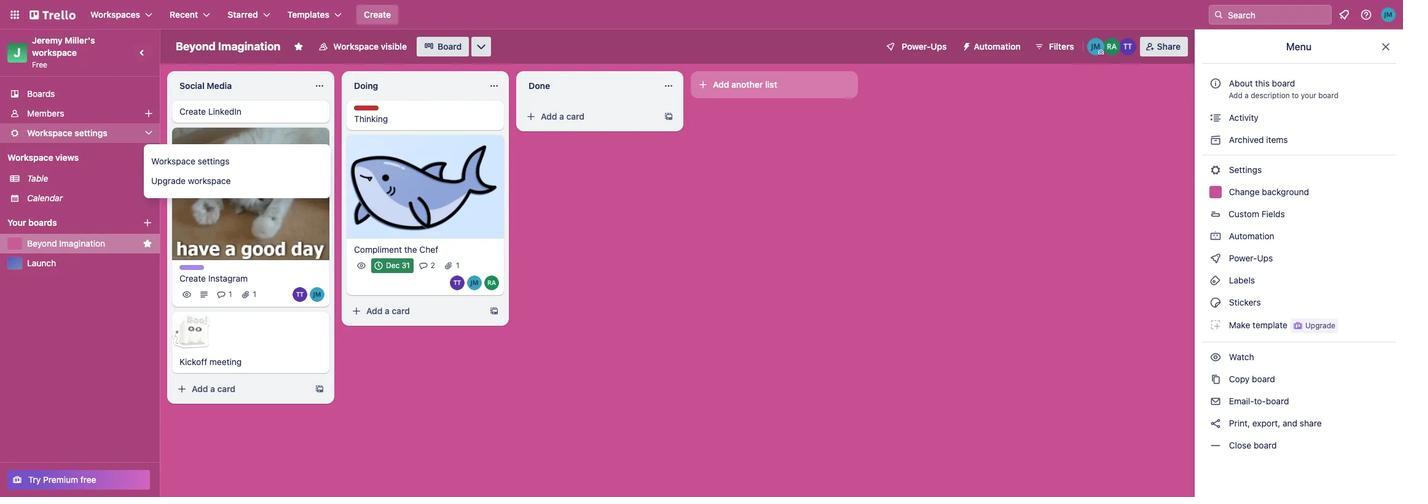Task type: vqa. For each thing, say whether or not it's contained in the screenshot.
POWER-UPS within button
yes



Task type: locate. For each thing, give the bounding box(es) containing it.
create from template… image
[[664, 112, 674, 122], [315, 385, 325, 395]]

workspace settings up upgrade workspace
[[151, 156, 230, 167]]

add a card button down '31'
[[347, 302, 484, 321]]

calendar
[[27, 193, 63, 203]]

sm image for power-ups
[[1210, 253, 1222, 265]]

card down the done "text field" on the top of page
[[567, 111, 585, 122]]

add another list
[[713, 79, 777, 90]]

3 sm image from the top
[[1210, 275, 1222, 287]]

terry turtle (terryturtle) image left jeremy miller (jeremymiller198) icon
[[450, 276, 465, 291]]

launch link
[[27, 258, 152, 270]]

sm image inside automation link
[[1210, 231, 1222, 243]]

beyond down recent dropdown button
[[176, 40, 216, 53]]

upgrade up add board image
[[151, 176, 186, 186]]

workspace down workspace settings link
[[188, 176, 231, 186]]

dec
[[386, 261, 400, 270]]

beyond imagination inside beyond imagination link
[[27, 239, 105, 249]]

create down social
[[180, 106, 206, 117]]

a down 'about'
[[1245, 91, 1249, 100]]

1 vertical spatial create from template… image
[[315, 385, 325, 395]]

create for create linkedin
[[180, 106, 206, 117]]

2 vertical spatial card
[[217, 384, 235, 395]]

0 horizontal spatial create from template… image
[[315, 385, 325, 395]]

change
[[1229, 187, 1260, 197]]

0 vertical spatial terry turtle (terryturtle) image
[[1119, 38, 1137, 55]]

sm image
[[1210, 164, 1222, 176], [1210, 253, 1222, 265], [1210, 275, 1222, 287], [1210, 440, 1222, 452]]

0 horizontal spatial power-ups
[[902, 41, 947, 52]]

create up workspace visible
[[364, 9, 391, 20]]

beyond imagination down your boards with 2 items element
[[27, 239, 105, 249]]

workspace
[[333, 41, 379, 52], [27, 128, 72, 138], [7, 152, 53, 163], [151, 156, 195, 167]]

terry turtle (terryturtle) image
[[293, 288, 307, 303]]

sm image inside archived items link
[[1210, 134, 1222, 146]]

1 down instagram on the bottom of the page
[[229, 290, 232, 300]]

power-
[[902, 41, 931, 52], [1229, 253, 1258, 264]]

0 vertical spatial upgrade
[[151, 176, 186, 186]]

sm image inside print, export, and share link
[[1210, 418, 1222, 430]]

1 down create instagram "link"
[[253, 290, 256, 300]]

2 horizontal spatial add a card
[[541, 111, 585, 122]]

labels
[[1227, 275, 1255, 286]]

sm image for close board
[[1210, 440, 1222, 452]]

0 horizontal spatial beyond imagination
[[27, 239, 105, 249]]

1 vertical spatial beyond imagination
[[27, 239, 105, 249]]

card for doing
[[392, 306, 410, 316]]

automation left the filters button
[[974, 41, 1021, 52]]

workspace left visible
[[333, 41, 379, 52]]

close
[[1229, 441, 1252, 451]]

2 horizontal spatial card
[[567, 111, 585, 122]]

ruby anderson (rubyanderson7) image right filters
[[1103, 38, 1121, 55]]

create from template… image for done
[[664, 112, 674, 122]]

power- inside "power-ups" button
[[902, 41, 931, 52]]

0 vertical spatial power-ups
[[902, 41, 947, 52]]

sm image inside labels "link"
[[1210, 275, 1222, 287]]

customize views image
[[475, 41, 488, 53]]

2
[[431, 261, 435, 270]]

beyond inside "board name" text field
[[176, 40, 216, 53]]

1 horizontal spatial settings
[[198, 156, 230, 167]]

2 vertical spatial create
[[180, 274, 206, 284]]

workspace down jeremy
[[32, 47, 77, 58]]

1 vertical spatial ups
[[1258, 253, 1273, 264]]

create for create
[[364, 9, 391, 20]]

power-ups button
[[877, 37, 954, 57]]

Dec 31 checkbox
[[371, 259, 414, 273]]

board
[[1272, 78, 1295, 89], [1319, 91, 1339, 100], [1252, 374, 1275, 385], [1266, 397, 1289, 407], [1254, 441, 1277, 451]]

1 horizontal spatial upgrade
[[1306, 322, 1336, 331]]

workspace
[[32, 47, 77, 58], [188, 176, 231, 186]]

1 vertical spatial imagination
[[59, 239, 105, 249]]

add a card button for social media
[[172, 380, 310, 400]]

1 horizontal spatial card
[[392, 306, 410, 316]]

workspace up upgrade workspace
[[151, 156, 195, 167]]

1 horizontal spatial beyond imagination
[[176, 40, 281, 53]]

to-
[[1254, 397, 1266, 407]]

power-ups
[[902, 41, 947, 52], [1227, 253, 1276, 264]]

jeremy miller (jeremymiller198) image
[[1381, 7, 1396, 22], [1087, 38, 1105, 55], [310, 288, 325, 303]]

0 vertical spatial power-
[[902, 41, 931, 52]]

0 vertical spatial ruby anderson (rubyanderson7) image
[[1103, 38, 1121, 55]]

Board name text field
[[170, 37, 287, 57]]

board right your
[[1319, 91, 1339, 100]]

0 vertical spatial jeremy miller (jeremymiller198) image
[[1381, 7, 1396, 22]]

fields
[[1262, 209, 1285, 219]]

starred icon image
[[143, 239, 152, 249]]

0 horizontal spatial workspace settings
[[27, 128, 107, 138]]

workspace settings inside dropdown button
[[27, 128, 107, 138]]

beyond imagination inside "board name" text field
[[176, 40, 281, 53]]

2 vertical spatial add a card
[[192, 384, 235, 395]]

1 vertical spatial add a card
[[366, 306, 410, 316]]

a for doing
[[385, 306, 390, 316]]

1 horizontal spatial add a card button
[[347, 302, 484, 321]]

terry turtle (terryturtle) image
[[1119, 38, 1137, 55], [450, 276, 465, 291]]

add down done
[[541, 111, 557, 122]]

0 horizontal spatial add a card
[[192, 384, 235, 395]]

sm image inside "power-ups" link
[[1210, 253, 1222, 265]]

watch link
[[1202, 348, 1396, 368]]

2 vertical spatial add a card button
[[172, 380, 310, 400]]

2 horizontal spatial jeremy miller (jeremymiller198) image
[[1381, 7, 1396, 22]]

add a card button down kickoff meeting link
[[172, 380, 310, 400]]

0 horizontal spatial automation
[[974, 41, 1021, 52]]

1 vertical spatial create
[[180, 106, 206, 117]]

workspace settings
[[27, 128, 107, 138], [151, 156, 230, 167]]

0 horizontal spatial settings
[[75, 128, 107, 138]]

automation
[[974, 41, 1021, 52], [1227, 231, 1275, 242]]

compliment
[[354, 244, 402, 255]]

0 vertical spatial add a card button
[[521, 107, 659, 127]]

1 vertical spatial power-ups
[[1227, 253, 1276, 264]]

sm image inside stickers link
[[1210, 297, 1222, 309]]

0 vertical spatial workspace
[[32, 47, 77, 58]]

workspace inside button
[[333, 41, 379, 52]]

add for doing
[[366, 306, 383, 316]]

create
[[364, 9, 391, 20], [180, 106, 206, 117], [180, 274, 206, 284]]

0 vertical spatial automation
[[974, 41, 1021, 52]]

1 vertical spatial terry turtle (terryturtle) image
[[450, 276, 465, 291]]

workspace inside jeremy miller's workspace free
[[32, 47, 77, 58]]

sm image for stickers
[[1210, 297, 1222, 309]]

sm image for make template
[[1210, 319, 1222, 331]]

0 vertical spatial workspace settings
[[27, 128, 107, 138]]

workspace up the table
[[7, 152, 53, 163]]

0 horizontal spatial power-
[[902, 41, 931, 52]]

1 horizontal spatial power-ups
[[1227, 253, 1276, 264]]

starred button
[[220, 5, 278, 25]]

1 horizontal spatial 1
[[253, 290, 256, 300]]

workspace settings down members link
[[27, 128, 107, 138]]

add down 'about'
[[1229, 91, 1243, 100]]

a
[[1245, 91, 1249, 100], [560, 111, 564, 122], [385, 306, 390, 316], [210, 384, 215, 395]]

1 horizontal spatial ruby anderson (rubyanderson7) image
[[1103, 38, 1121, 55]]

beyond imagination down starred at the left top of the page
[[176, 40, 281, 53]]

0 vertical spatial create
[[364, 9, 391, 20]]

pete ghost image
[[171, 313, 211, 352]]

2 horizontal spatial 1
[[456, 261, 460, 270]]

open information menu image
[[1360, 9, 1373, 21]]

0 horizontal spatial workspace
[[32, 47, 77, 58]]

instagram
[[208, 274, 248, 284]]

add board image
[[143, 218, 152, 228]]

sm image inside activity link
[[1210, 112, 1222, 124]]

card down "dec 31" at the bottom
[[392, 306, 410, 316]]

sm image for watch
[[1210, 352, 1222, 364]]

1 vertical spatial add a card button
[[347, 302, 484, 321]]

a down dec 31 option
[[385, 306, 390, 316]]

0 horizontal spatial imagination
[[59, 239, 105, 249]]

1 horizontal spatial jeremy miller (jeremymiller198) image
[[1087, 38, 1105, 55]]

0 vertical spatial beyond
[[176, 40, 216, 53]]

4 sm image from the top
[[1210, 440, 1222, 452]]

add down dec 31 option
[[366, 306, 383, 316]]

card for social media
[[217, 384, 235, 395]]

custom fields
[[1229, 209, 1285, 219]]

1 horizontal spatial imagination
[[218, 40, 281, 53]]

email-
[[1229, 397, 1254, 407]]

share
[[1157, 41, 1181, 52]]

social media
[[180, 81, 232, 91]]

1 horizontal spatial automation
[[1227, 231, 1275, 242]]

launch
[[27, 258, 56, 269]]

sm image for automation
[[1210, 231, 1222, 243]]

beyond up "launch"
[[27, 239, 57, 249]]

Social Media text field
[[172, 76, 307, 96]]

upgrade down stickers link
[[1306, 322, 1336, 331]]

1 horizontal spatial terry turtle (terryturtle) image
[[1119, 38, 1137, 55]]

1 horizontal spatial create from template… image
[[664, 112, 674, 122]]

doing
[[354, 81, 378, 91]]

upgrade inside button
[[1306, 322, 1336, 331]]

sm image inside email-to-board link
[[1210, 396, 1222, 408]]

imagination down starred dropdown button at the left top of page
[[218, 40, 281, 53]]

thinking link
[[354, 113, 497, 125]]

1 vertical spatial workspace settings
[[151, 156, 230, 167]]

0 vertical spatial card
[[567, 111, 585, 122]]

ruby anderson (rubyanderson7) image right jeremy miller (jeremymiller198) icon
[[484, 276, 499, 291]]

1 right the 2 at the bottom
[[456, 261, 460, 270]]

0 horizontal spatial card
[[217, 384, 235, 395]]

Done text field
[[521, 76, 657, 96]]

a down the done "text field" on the top of page
[[560, 111, 564, 122]]

add down kickoff
[[192, 384, 208, 395]]

1 vertical spatial workspace
[[188, 176, 231, 186]]

close board link
[[1202, 436, 1396, 456]]

ups left automation button
[[931, 41, 947, 52]]

sm image
[[957, 37, 974, 54], [1210, 112, 1222, 124], [1210, 134, 1222, 146], [1210, 231, 1222, 243], [1210, 297, 1222, 309], [1210, 319, 1222, 331], [1210, 352, 1222, 364], [1210, 374, 1222, 386], [1210, 396, 1222, 408], [1210, 418, 1222, 430]]

1 horizontal spatial ups
[[1258, 253, 1273, 264]]

card down meeting
[[217, 384, 235, 395]]

0 vertical spatial ups
[[931, 41, 947, 52]]

0 horizontal spatial upgrade
[[151, 176, 186, 186]]

another
[[732, 79, 763, 90]]

sm image inside "copy board" link
[[1210, 374, 1222, 386]]

make
[[1229, 320, 1251, 331]]

templates
[[288, 9, 330, 20]]

2 sm image from the top
[[1210, 253, 1222, 265]]

add a card for doing
[[366, 306, 410, 316]]

create from template… image
[[489, 307, 499, 316]]

to
[[1292, 91, 1299, 100]]

upgrade button
[[1291, 319, 1338, 334]]

1 vertical spatial card
[[392, 306, 410, 316]]

1 horizontal spatial power-
[[1229, 253, 1258, 264]]

create down color: purple, title: none icon
[[180, 274, 206, 284]]

0 vertical spatial add a card
[[541, 111, 585, 122]]

a down the kickoff meeting
[[210, 384, 215, 395]]

print, export, and share link
[[1202, 414, 1396, 434]]

starred
[[228, 9, 258, 20]]

share
[[1300, 419, 1322, 429]]

board link
[[417, 37, 469, 57]]

1 vertical spatial automation
[[1227, 231, 1275, 242]]

terry turtle (terryturtle) image right this member is an admin of this board. image
[[1119, 38, 1137, 55]]

workspace down members
[[27, 128, 72, 138]]

star or unstar board image
[[294, 42, 304, 52]]

0 horizontal spatial add a card button
[[172, 380, 310, 400]]

1 vertical spatial ruby anderson (rubyanderson7) image
[[484, 276, 499, 291]]

watch
[[1227, 352, 1257, 363]]

custom fields button
[[1202, 205, 1396, 224]]

add a card down dec 31 option
[[366, 306, 410, 316]]

add left another
[[713, 79, 729, 90]]

sm image inside watch link
[[1210, 352, 1222, 364]]

jeremy miller's workspace free
[[32, 35, 97, 69]]

0 vertical spatial create from template… image
[[664, 112, 674, 122]]

search image
[[1214, 10, 1224, 20]]

imagination up 'launch' link
[[59, 239, 105, 249]]

views
[[55, 152, 79, 163]]

add a card down the kickoff meeting
[[192, 384, 235, 395]]

kickoff meeting link
[[180, 357, 322, 369]]

1 for 2
[[456, 261, 460, 270]]

email-to-board
[[1227, 397, 1289, 407]]

workspaces button
[[83, 5, 160, 25]]

automation button
[[957, 37, 1028, 57]]

1 horizontal spatial workspace settings
[[151, 156, 230, 167]]

jeremy miller (jeremymiller198) image right filters
[[1087, 38, 1105, 55]]

1 vertical spatial power-
[[1229, 253, 1258, 264]]

1 horizontal spatial workspace
[[188, 176, 231, 186]]

export,
[[1253, 419, 1281, 429]]

copy board
[[1227, 374, 1275, 385]]

try premium free button
[[7, 471, 150, 491]]

ups down automation link
[[1258, 253, 1273, 264]]

try premium free
[[28, 475, 96, 486]]

1 sm image from the top
[[1210, 164, 1222, 176]]

sm image inside close board link
[[1210, 440, 1222, 452]]

0 vertical spatial beyond imagination
[[176, 40, 281, 53]]

sm image inside automation button
[[957, 37, 974, 54]]

0 horizontal spatial beyond
[[27, 239, 57, 249]]

settings down members link
[[75, 128, 107, 138]]

recent button
[[162, 5, 218, 25]]

change background link
[[1202, 183, 1396, 202]]

sm image for activity
[[1210, 112, 1222, 124]]

create from template… image for social media
[[315, 385, 325, 395]]

settings up upgrade workspace
[[198, 156, 230, 167]]

automation down custom fields
[[1227, 231, 1275, 242]]

add
[[713, 79, 729, 90], [1229, 91, 1243, 100], [541, 111, 557, 122], [366, 306, 383, 316], [192, 384, 208, 395]]

0 vertical spatial settings
[[75, 128, 107, 138]]

0 vertical spatial imagination
[[218, 40, 281, 53]]

beyond
[[176, 40, 216, 53], [27, 239, 57, 249]]

beyond imagination
[[176, 40, 281, 53], [27, 239, 105, 249]]

0 horizontal spatial ups
[[931, 41, 947, 52]]

create inside button
[[364, 9, 391, 20]]

1 horizontal spatial beyond
[[176, 40, 216, 53]]

sm image inside the settings link
[[1210, 164, 1222, 176]]

2 horizontal spatial add a card button
[[521, 107, 659, 127]]

about
[[1229, 78, 1253, 89]]

upgrade for upgrade
[[1306, 322, 1336, 331]]

add a card button down the done "text field" on the top of page
[[521, 107, 659, 127]]

ups inside button
[[931, 41, 947, 52]]

add inside button
[[713, 79, 729, 90]]

and
[[1283, 419, 1298, 429]]

1 vertical spatial upgrade
[[1306, 322, 1336, 331]]

jeremy miller (jeremymiller198) image right open information menu icon
[[1381, 7, 1396, 22]]

jeremy miller (jeremymiller198) image right terry turtle (terryturtle) icon
[[310, 288, 325, 303]]

make template
[[1227, 320, 1288, 331]]

1 horizontal spatial add a card
[[366, 306, 410, 316]]

labels link
[[1202, 271, 1396, 291]]

add a card down done
[[541, 111, 585, 122]]

ruby anderson (rubyanderson7) image
[[1103, 38, 1121, 55], [484, 276, 499, 291]]

your boards with 2 items element
[[7, 216, 124, 231]]

0 horizontal spatial jeremy miller (jeremymiller198) image
[[310, 288, 325, 303]]



Task type: describe. For each thing, give the bounding box(es) containing it.
items
[[1267, 135, 1288, 145]]

power- inside "power-ups" link
[[1229, 253, 1258, 264]]

the
[[404, 244, 417, 255]]

done
[[529, 81, 550, 91]]

a inside about this board add a description to your board
[[1245, 91, 1249, 100]]

upgrade for upgrade workspace
[[151, 176, 186, 186]]

background
[[1262, 187, 1310, 197]]

template
[[1253, 320, 1288, 331]]

jeremy miller (jeremymiller198) image
[[467, 276, 482, 291]]

meeting
[[210, 357, 242, 368]]

add for done
[[541, 111, 557, 122]]

archived items
[[1227, 135, 1288, 145]]

workspaces
[[90, 9, 140, 20]]

sm image for email-to-board
[[1210, 396, 1222, 408]]

Search field
[[1224, 6, 1332, 24]]

sm image for settings
[[1210, 164, 1222, 176]]

copy board link
[[1202, 370, 1396, 390]]

recent
[[170, 9, 198, 20]]

dec 31
[[386, 261, 410, 270]]

card for done
[[567, 111, 585, 122]]

beyond imagination link
[[27, 238, 138, 250]]

power-ups inside button
[[902, 41, 947, 52]]

settings
[[1227, 165, 1262, 175]]

custom
[[1229, 209, 1260, 219]]

templates button
[[280, 5, 349, 25]]

add a card for done
[[541, 111, 585, 122]]

thoughts thinking
[[354, 106, 388, 124]]

visible
[[381, 41, 407, 52]]

sm image for labels
[[1210, 275, 1222, 287]]

1 vertical spatial settings
[[198, 156, 230, 167]]

primary element
[[0, 0, 1404, 30]]

sm image for archived items
[[1210, 134, 1222, 146]]

kickoff
[[180, 357, 207, 368]]

list
[[765, 79, 777, 90]]

media
[[207, 81, 232, 91]]

workspace settings button
[[0, 124, 160, 143]]

members link
[[0, 104, 160, 124]]

1 for 1
[[253, 290, 256, 300]]

calendar link
[[27, 192, 152, 205]]

menu
[[1287, 41, 1312, 52]]

settings link
[[1202, 160, 1396, 180]]

add for social media
[[192, 384, 208, 395]]

create linkedin
[[180, 106, 242, 117]]

print,
[[1229, 419, 1250, 429]]

share button
[[1140, 37, 1188, 57]]

automation inside button
[[974, 41, 1021, 52]]

Doing text field
[[347, 76, 482, 96]]

workspace settings link
[[144, 152, 345, 172]]

create instagram link
[[180, 273, 322, 286]]

description
[[1251, 91, 1290, 100]]

add a card for social media
[[192, 384, 235, 395]]

kickoff meeting
[[180, 357, 242, 368]]

board up 'to-' at right bottom
[[1252, 374, 1275, 385]]

filters
[[1049, 41, 1074, 52]]

31
[[402, 261, 410, 270]]

chef
[[420, 244, 438, 255]]

0 horizontal spatial ruby anderson (rubyanderson7) image
[[484, 276, 499, 291]]

archived
[[1229, 135, 1264, 145]]

a for social media
[[210, 384, 215, 395]]

this
[[1256, 78, 1270, 89]]

j link
[[7, 43, 27, 63]]

workspace inside dropdown button
[[27, 128, 72, 138]]

activity link
[[1202, 108, 1396, 128]]

try
[[28, 475, 41, 486]]

board
[[438, 41, 462, 52]]

sm image for copy board
[[1210, 374, 1222, 386]]

settings inside dropdown button
[[75, 128, 107, 138]]

workspace visible button
[[311, 37, 414, 57]]

table link
[[27, 173, 152, 185]]

2 vertical spatial jeremy miller (jeremymiller198) image
[[310, 288, 325, 303]]

create instagram
[[180, 274, 248, 284]]

color: purple, title: none image
[[180, 266, 204, 271]]

imagination inside "board name" text field
[[218, 40, 281, 53]]

thoughts
[[354, 106, 388, 115]]

miller's
[[65, 35, 95, 45]]

0 horizontal spatial terry turtle (terryturtle) image
[[450, 276, 465, 291]]

stickers
[[1227, 298, 1261, 308]]

table
[[27, 173, 48, 184]]

your boards
[[7, 218, 57, 228]]

compliment the chef link
[[354, 244, 497, 256]]

sm image for print, export, and share
[[1210, 418, 1222, 430]]

thinking
[[354, 114, 388, 124]]

upgrade workspace
[[151, 176, 231, 186]]

print, export, and share
[[1227, 419, 1322, 429]]

workspace navigation collapse icon image
[[134, 44, 151, 61]]

create for create instagram
[[180, 274, 206, 284]]

email-to-board link
[[1202, 392, 1396, 412]]

board up "print, export, and share"
[[1266, 397, 1289, 407]]

1 vertical spatial jeremy miller (jeremymiller198) image
[[1087, 38, 1105, 55]]

board up to
[[1272, 78, 1295, 89]]

create linkedin link
[[180, 106, 322, 118]]

your
[[7, 218, 26, 228]]

this member is an admin of this board. image
[[1098, 50, 1104, 55]]

0 horizontal spatial 1
[[229, 290, 232, 300]]

jeremy
[[32, 35, 63, 45]]

activity
[[1227, 113, 1259, 123]]

board down the export,
[[1254, 441, 1277, 451]]

add a card button for doing
[[347, 302, 484, 321]]

filters button
[[1031, 37, 1078, 57]]

add inside about this board add a description to your board
[[1229, 91, 1243, 100]]

boards link
[[0, 84, 160, 104]]

power-ups link
[[1202, 249, 1396, 269]]

color: bold red, title: "thoughts" element
[[354, 106, 388, 115]]

compliment the chef
[[354, 244, 438, 255]]

change background
[[1227, 187, 1310, 197]]

a for done
[[560, 111, 564, 122]]

stickers link
[[1202, 293, 1396, 313]]

1 vertical spatial beyond
[[27, 239, 57, 249]]

archived items link
[[1202, 130, 1396, 150]]

members
[[27, 108, 64, 119]]

close board
[[1227, 441, 1277, 451]]

back to home image
[[30, 5, 76, 25]]

about this board add a description to your board
[[1229, 78, 1339, 100]]

free
[[80, 475, 96, 486]]

0 notifications image
[[1337, 7, 1352, 22]]

add a card button for done
[[521, 107, 659, 127]]

jeremy miller's workspace link
[[32, 35, 97, 58]]



